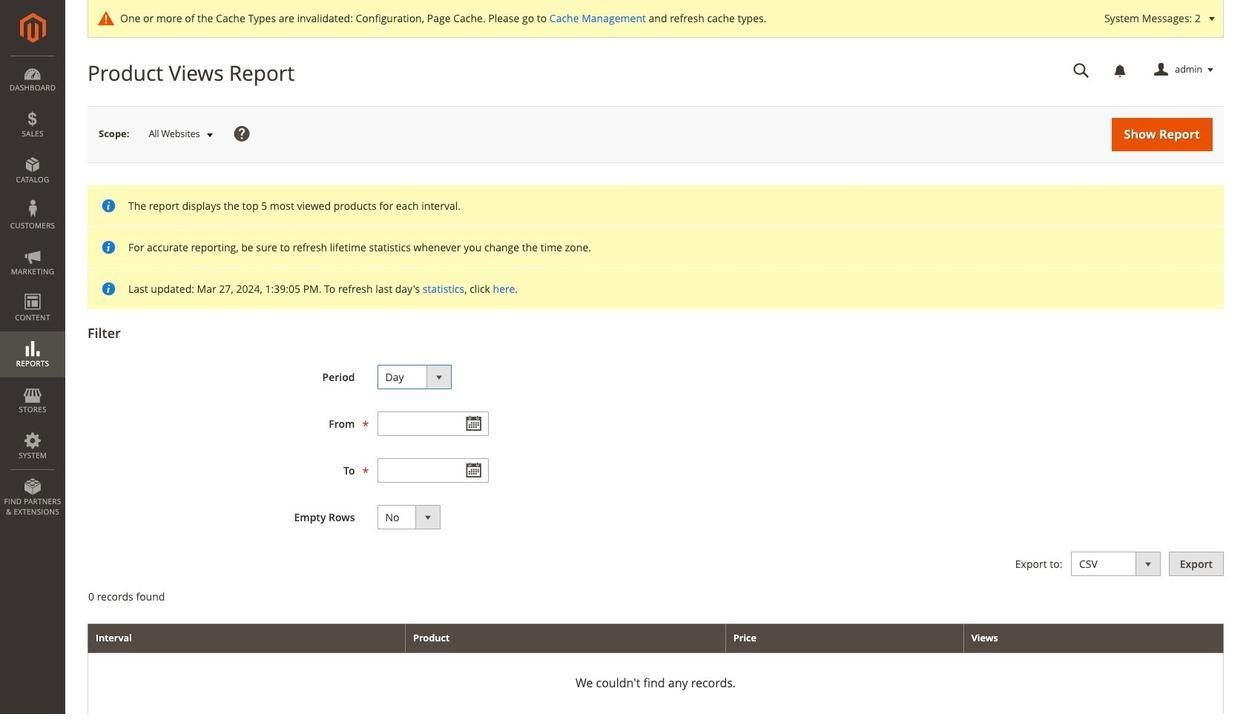 Task type: locate. For each thing, give the bounding box(es) containing it.
magento admin panel image
[[20, 13, 46, 43]]

None text field
[[377, 412, 489, 436]]

None text field
[[1063, 57, 1101, 83], [377, 459, 489, 483], [1063, 57, 1101, 83], [377, 459, 489, 483]]

menu bar
[[0, 56, 65, 525]]



Task type: vqa. For each thing, say whether or not it's contained in the screenshot.
From text box
no



